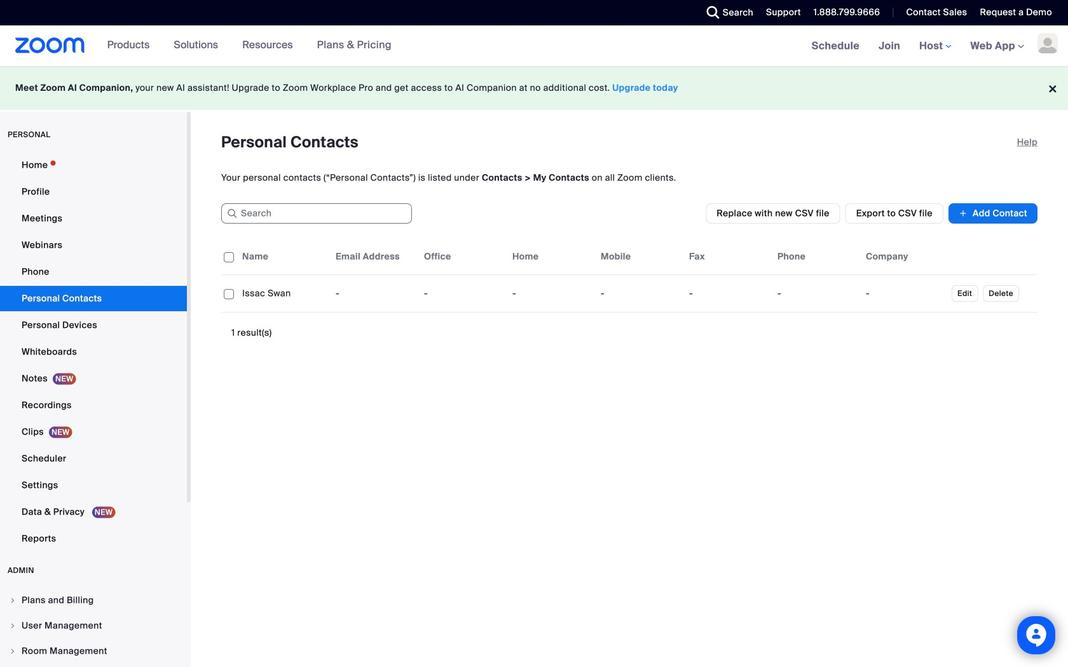 Task type: vqa. For each thing, say whether or not it's contained in the screenshot.
Search Contacts Input text box
yes



Task type: describe. For each thing, give the bounding box(es) containing it.
1 menu item from the top
[[0, 589, 187, 613]]

1 cell from the left
[[773, 281, 861, 307]]

add image
[[959, 207, 968, 220]]

3 menu item from the top
[[0, 640, 187, 664]]

right image
[[9, 648, 17, 656]]

personal menu menu
[[0, 153, 187, 553]]

product information navigation
[[98, 25, 401, 66]]

profile picture image
[[1038, 33, 1059, 53]]

2 cell from the left
[[861, 281, 950, 307]]



Task type: locate. For each thing, give the bounding box(es) containing it.
zoom logo image
[[15, 38, 85, 53]]

application
[[221, 239, 1038, 313]]

Search Contacts Input text field
[[221, 204, 412, 224]]

1 right image from the top
[[9, 597, 17, 605]]

2 right image from the top
[[9, 623, 17, 630]]

banner
[[0, 25, 1069, 67]]

meetings navigation
[[803, 25, 1069, 67]]

menu item
[[0, 589, 187, 613], [0, 615, 187, 639], [0, 640, 187, 664]]

0 vertical spatial menu item
[[0, 589, 187, 613]]

right image for first menu item from the top
[[9, 597, 17, 605]]

2 menu item from the top
[[0, 615, 187, 639]]

2 vertical spatial menu item
[[0, 640, 187, 664]]

right image for second menu item from the bottom of the admin menu menu
[[9, 623, 17, 630]]

cell
[[773, 281, 861, 307], [861, 281, 950, 307]]

admin menu menu
[[0, 589, 187, 668]]

1 vertical spatial menu item
[[0, 615, 187, 639]]

right image
[[9, 597, 17, 605], [9, 623, 17, 630]]

footer
[[0, 66, 1069, 110]]

1 vertical spatial right image
[[9, 623, 17, 630]]

0 vertical spatial right image
[[9, 597, 17, 605]]



